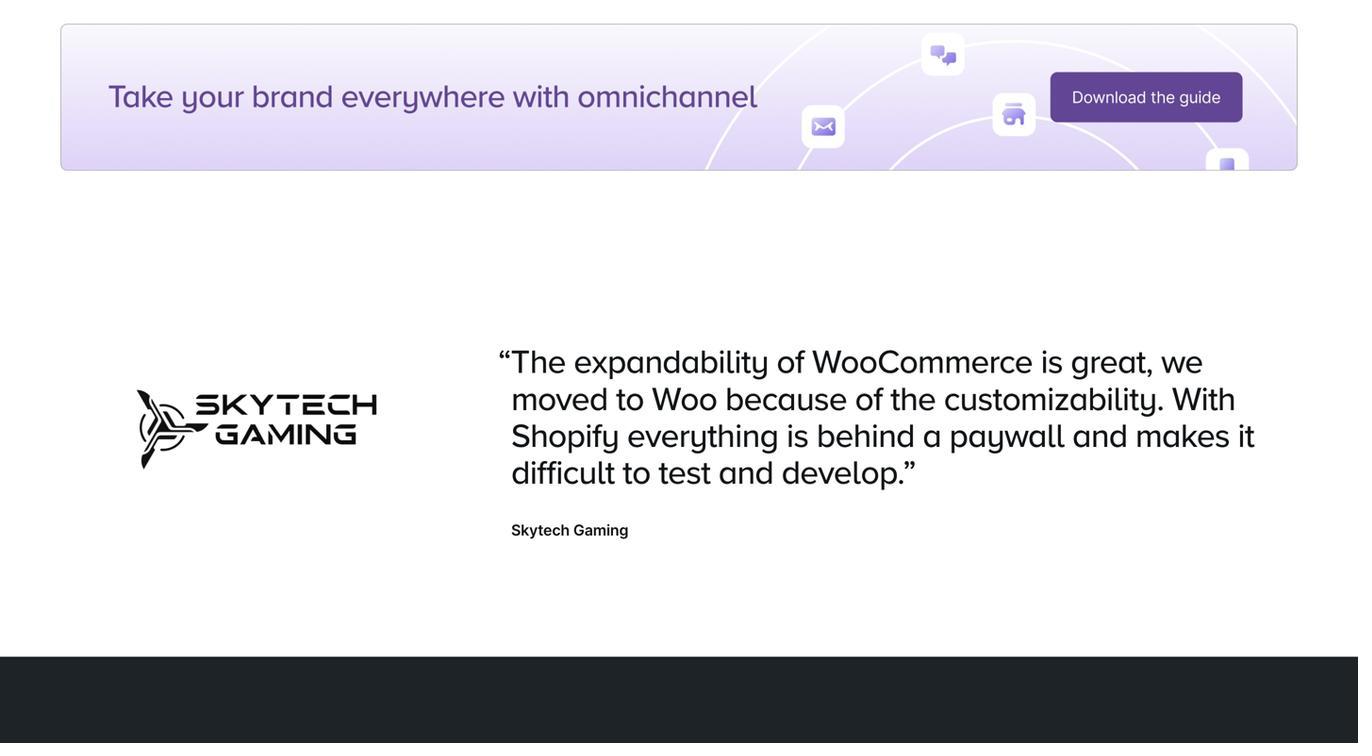 Task type: describe. For each thing, give the bounding box(es) containing it.
download our omnichannel guide image
[[60, 23, 1298, 171]]

with
[[1172, 379, 1236, 417]]

everything
[[627, 416, 779, 454]]

it
[[1238, 416, 1254, 454]]

0 horizontal spatial is
[[787, 416, 809, 454]]

1 vertical spatial to
[[623, 453, 651, 490]]

0 horizontal spatial and
[[718, 453, 774, 490]]

1 horizontal spatial of
[[855, 379, 883, 417]]

expandability
[[574, 343, 769, 380]]

paywall
[[949, 416, 1065, 454]]

great,
[[1071, 343, 1153, 380]]

skytech gaming logo image
[[60, 343, 454, 541]]

the
[[511, 343, 566, 380]]

woo
[[652, 379, 717, 417]]

moved
[[511, 379, 608, 417]]

develop.
[[782, 453, 903, 490]]

1 horizontal spatial is
[[1041, 343, 1063, 380]]

shopify
[[511, 416, 619, 454]]

test
[[659, 453, 711, 490]]

woocommerce
[[812, 343, 1033, 380]]



Task type: vqa. For each thing, say whether or not it's contained in the screenshot.
Search icon
no



Task type: locate. For each thing, give the bounding box(es) containing it.
to
[[616, 379, 644, 417], [623, 453, 651, 490]]

gaming
[[573, 521, 629, 539]]

is
[[1041, 343, 1063, 380], [787, 416, 809, 454]]

to left woo
[[616, 379, 644, 417]]

is left great, at the right of page
[[1041, 343, 1063, 380]]

1 vertical spatial is
[[787, 416, 809, 454]]

0 vertical spatial to
[[616, 379, 644, 417]]

of
[[777, 343, 804, 380], [855, 379, 883, 417]]

a
[[923, 416, 941, 454]]

to left test
[[623, 453, 651, 490]]

1 horizontal spatial and
[[1072, 416, 1128, 454]]

the
[[891, 379, 936, 417]]

and right test
[[718, 453, 774, 490]]

makes
[[1136, 416, 1230, 454]]

skytech gaming
[[511, 521, 629, 539]]

0 horizontal spatial of
[[777, 343, 804, 380]]

and down great, at the right of page
[[1072, 416, 1128, 454]]

and
[[1072, 416, 1128, 454], [718, 453, 774, 490]]

difficult
[[511, 453, 615, 490]]

skytech
[[511, 521, 570, 539]]

customizability.
[[944, 379, 1164, 417]]

because
[[725, 379, 847, 417]]

we
[[1161, 343, 1203, 380]]

behind
[[817, 416, 915, 454]]

is left behind
[[787, 416, 809, 454]]

the expandability of woocommerce is great, we moved to woo because of the customizability. with shopify everything is behind a paywall and makes it difficult to test and develop.
[[511, 343, 1254, 490]]

0 vertical spatial is
[[1041, 343, 1063, 380]]



